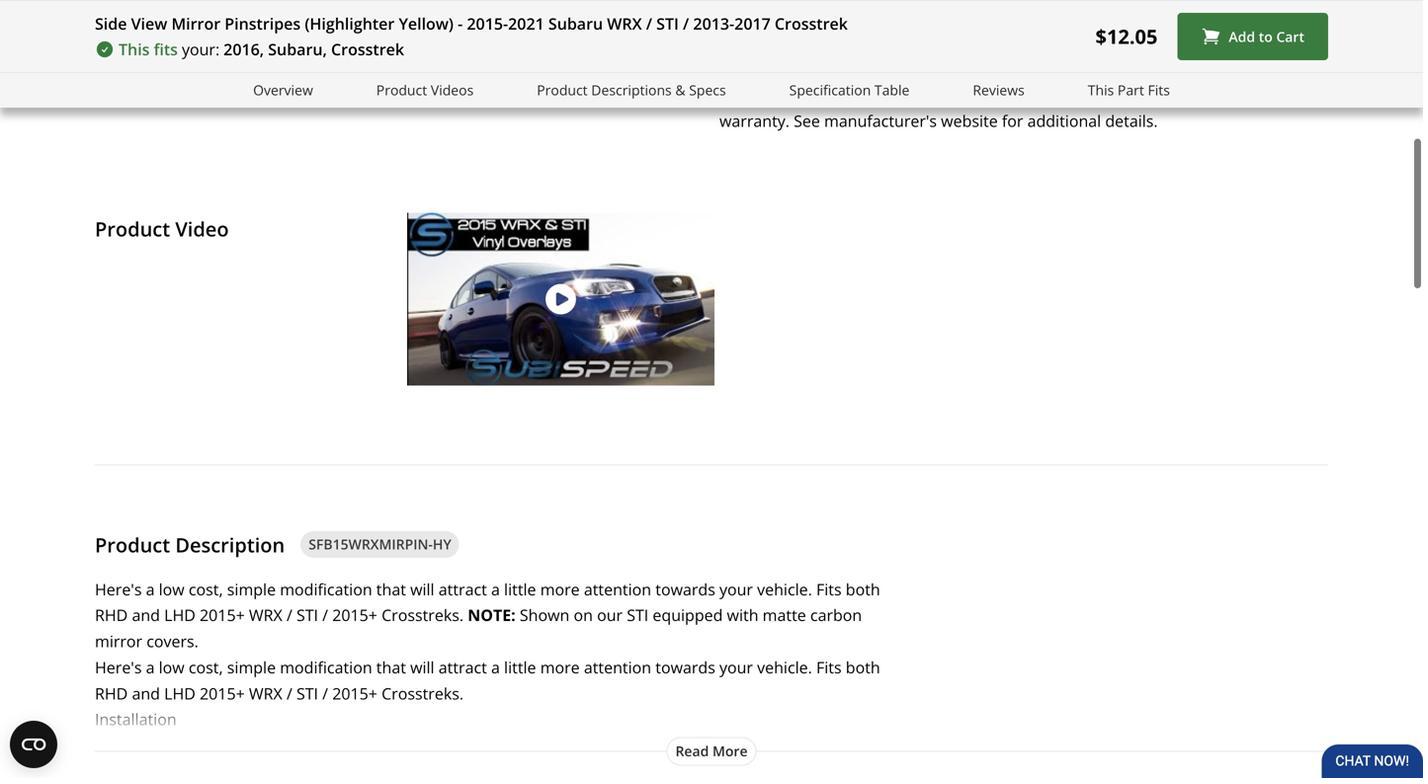 Task type: locate. For each thing, give the bounding box(es) containing it.
is up area
[[225, 736, 237, 757]]

cart
[[1277, 27, 1305, 46]]

1 vertical spatial modification
[[280, 657, 372, 679]]

0 vertical spatial fits
[[1148, 81, 1170, 99]]

your:
[[182, 39, 220, 60]]

0 vertical spatial will
[[410, 579, 435, 600]]

0 vertical spatial attention
[[584, 579, 652, 600]]

2 horizontal spatial wet
[[776, 762, 802, 779]]

here's
[[95, 579, 142, 600], [95, 657, 142, 679]]

0 vertical spatial here's
[[95, 579, 142, 600]]

soap up cup
[[613, 736, 649, 757]]

reviews
[[973, 81, 1025, 99]]

1 vehicle. from the top
[[757, 579, 812, 600]]

/
[[646, 13, 652, 34], [683, 13, 689, 34], [287, 605, 292, 626], [322, 605, 328, 626], [287, 683, 292, 705], [322, 683, 328, 705]]

the right mix,
[[806, 762, 831, 779]]

1 lhd from the top
[[164, 605, 196, 626]]

product descriptions & specs
[[537, 81, 726, 99]]

this inside this part is new and carries a full manufacturer warranty. see manufacturer's website for additional details.
[[929, 84, 959, 106]]

1 vertical spatial that
[[376, 657, 406, 679]]

0 vertical spatial soap
[[613, 736, 649, 757]]

manufacturer's
[[720, 84, 842, 106]]

sfb15wrxmirpin-
[[309, 535, 433, 554]]

this left "part"
[[1088, 81, 1114, 99]]

0 vertical spatial vehicle.
[[757, 579, 812, 600]]

wet right mix,
[[776, 762, 802, 779]]

1 rhd from the top
[[95, 605, 128, 626]]

crosstreks. left note:
[[382, 605, 464, 626]]

fits right "part"
[[1148, 81, 1170, 99]]

towards up equipped
[[656, 579, 715, 600]]

2 lhd from the top
[[164, 683, 196, 705]]

1 that from the top
[[376, 579, 406, 600]]

0 vertical spatial more
[[540, 579, 580, 600]]

subaru
[[549, 13, 603, 34]]

2 attention from the top
[[584, 657, 652, 679]]

crosstrek right 2017
[[775, 13, 848, 34]]

installations
[[427, 736, 515, 757]]

1 horizontal spatial is
[[731, 736, 743, 757]]

little
[[504, 579, 536, 600], [504, 657, 536, 679]]

1 cost, from the top
[[189, 579, 223, 600]]

matte
[[763, 605, 806, 626]]

attract
[[439, 579, 487, 600], [439, 657, 487, 679]]

sti down sfb15wrxmirpin-
[[297, 605, 318, 626]]

1 vertical spatial lhd
[[164, 683, 196, 705]]

rhd
[[95, 605, 128, 626], [95, 683, 128, 705]]

2 more from the top
[[540, 657, 580, 679]]

warranty:
[[846, 84, 925, 106]]

1 vertical spatial crosstreks.
[[382, 683, 464, 705]]

wet
[[109, 736, 136, 757], [396, 736, 423, 757], [776, 762, 802, 779]]

1 vertical spatial low
[[159, 657, 185, 679]]

lhd inside shown on our sti equipped with matte carbon mirror covers. here's a low cost, simple modification that will attract a little more attention towards your vehicle.  fits both rhd and lhd 2015+ wrx / sti / 2015+ crosstreks. installation a wet installation is recommended.  with wet installations a mixture of soap and water is recommended.  clean the application area first.  then, use one drop of dishwasher soap in a cup of water, mix, and wet the bumpe
[[164, 683, 196, 705]]

and up additional
[[1049, 84, 1077, 106]]

fits inside here's a low cost, simple modification that will attract a little more attention towards your vehicle.  fits both rhd and lhd 2015+ wrx / sti / 2015+ crosstreks.
[[816, 579, 842, 600]]

mixture
[[532, 736, 590, 757]]

wet up drop
[[396, 736, 423, 757]]

here's up mirror
[[95, 579, 142, 600]]

rhd up mirror
[[95, 605, 128, 626]]

0 vertical spatial your
[[720, 579, 753, 600]]

to
[[1259, 27, 1273, 46]]

0 vertical spatial rhd
[[95, 605, 128, 626]]

fits
[[154, 39, 178, 60]]

this part fits
[[1088, 81, 1170, 99]]

your down 'with'
[[720, 657, 753, 679]]

this left part
[[929, 84, 959, 106]]

0 vertical spatial cost,
[[189, 579, 223, 600]]

0 horizontal spatial this
[[119, 39, 150, 60]]

more down shown at the bottom left
[[540, 657, 580, 679]]

is up mix,
[[731, 736, 743, 757]]

fits up carbon
[[816, 579, 842, 600]]

and up covers. at the bottom of the page
[[132, 605, 160, 626]]

soap
[[613, 736, 649, 757], [538, 762, 573, 779]]

0 vertical spatial both
[[846, 579, 880, 600]]

2 vertical spatial fits
[[816, 657, 842, 679]]

2 horizontal spatial is
[[998, 84, 1010, 106]]

1 towards from the top
[[656, 579, 715, 600]]

add
[[1229, 27, 1255, 46]]

0 vertical spatial low
[[159, 579, 185, 600]]

attention inside here's a low cost, simple modification that will attract a little more attention towards your vehicle.  fits both rhd and lhd 2015+ wrx / sti / 2015+ crosstreks.
[[584, 579, 652, 600]]

wrx inside here's a low cost, simple modification that will attract a little more attention towards your vehicle.  fits both rhd and lhd 2015+ wrx / sti / 2015+ crosstreks.
[[249, 605, 283, 626]]

little up shown at the bottom left
[[504, 579, 536, 600]]

1 vertical spatial vehicle.
[[757, 657, 812, 679]]

1 modification from the top
[[280, 579, 372, 600]]

both
[[846, 579, 880, 600], [846, 657, 880, 679]]

2013-
[[693, 13, 735, 34]]

vehicle. up the matte
[[757, 579, 812, 600]]

attract down note:
[[439, 657, 487, 679]]

1 vertical spatial simple
[[227, 657, 276, 679]]

your inside shown on our sti equipped with matte carbon mirror covers. here's a low cost, simple modification that will attract a little more attention towards your vehicle.  fits both rhd and lhd 2015+ wrx / sti / 2015+ crosstreks. installation a wet installation is recommended.  with wet installations a mixture of soap and water is recommended.  clean the application area first.  then, use one drop of dishwasher soap in a cup of water, mix, and wet the bumpe
[[720, 657, 753, 679]]

attention inside shown on our sti equipped with matte carbon mirror covers. here's a low cost, simple modification that will attract a little more attention towards your vehicle.  fits both rhd and lhd 2015+ wrx / sti / 2015+ crosstreks. installation a wet installation is recommended.  with wet installations a mixture of soap and water is recommended.  clean the application area first.  then, use one drop of dishwasher soap in a cup of water, mix, and wet the bumpe
[[584, 657, 652, 679]]

2015+ down sfb15wrxmirpin-
[[332, 605, 378, 626]]

2015+
[[200, 605, 245, 626], [332, 605, 378, 626], [200, 683, 245, 705], [332, 683, 378, 705]]

product down subaru
[[537, 81, 588, 99]]

2015+ up with
[[332, 683, 378, 705]]

your up 'with'
[[720, 579, 753, 600]]

this fits your: 2016, subaru, crosstrek
[[119, 39, 404, 60]]

water
[[685, 736, 727, 757]]

a
[[1135, 84, 1144, 106], [146, 579, 155, 600], [491, 579, 500, 600], [146, 657, 155, 679], [491, 657, 500, 679], [520, 736, 528, 757], [595, 762, 604, 779]]

fits down carbon
[[816, 657, 842, 679]]

product for product descriptions & specs
[[537, 81, 588, 99]]

2 vehicle. from the top
[[757, 657, 812, 679]]

of
[[594, 736, 609, 757], [430, 762, 445, 779], [639, 762, 654, 779]]

1 both from the top
[[846, 579, 880, 600]]

product video
[[95, 215, 229, 242]]

1 vertical spatial both
[[846, 657, 880, 679]]

2 cost, from the top
[[189, 657, 223, 679]]

this for part
[[1088, 81, 1114, 99]]

the
[[95, 762, 119, 779], [806, 762, 831, 779]]

2 both from the top
[[846, 657, 880, 679]]

wet right a
[[109, 736, 136, 757]]

your inside here's a low cost, simple modification that will attract a little more attention towards your vehicle.  fits both rhd and lhd 2015+ wrx / sti / 2015+ crosstreks.
[[720, 579, 753, 600]]

that inside here's a low cost, simple modification that will attract a little more attention towards your vehicle.  fits both rhd and lhd 2015+ wrx / sti / 2015+ crosstreks.
[[376, 579, 406, 600]]

1 vertical spatial towards
[[656, 657, 715, 679]]

drop
[[391, 762, 426, 779]]

mix,
[[708, 762, 739, 779]]

0 vertical spatial crosstrek
[[775, 13, 848, 34]]

$12.05
[[1096, 23, 1158, 50]]

this for part
[[929, 84, 959, 106]]

this
[[119, 39, 150, 60], [1088, 81, 1114, 99], [929, 84, 959, 106]]

0 horizontal spatial recommended.
[[241, 736, 354, 757]]

1 little from the top
[[504, 579, 536, 600]]

soap down mixture in the left of the page
[[538, 762, 573, 779]]

1 vertical spatial here's
[[95, 657, 142, 679]]

use
[[328, 762, 354, 779]]

more
[[540, 579, 580, 600], [540, 657, 580, 679]]

recommended.
[[241, 736, 354, 757], [747, 736, 859, 757]]

vehicle. down the matte
[[757, 657, 812, 679]]

product videos
[[376, 81, 474, 99]]

that down sfb15wrxmirpin-hy at the left bottom
[[376, 579, 406, 600]]

cost,
[[189, 579, 223, 600], [189, 657, 223, 679]]

0 vertical spatial crosstreks.
[[382, 605, 464, 626]]

wrx up first.
[[249, 683, 283, 705]]

0 horizontal spatial the
[[95, 762, 119, 779]]

wrx down the description
[[249, 605, 283, 626]]

attract inside here's a low cost, simple modification that will attract a little more attention towards your vehicle.  fits both rhd and lhd 2015+ wrx / sti / 2015+ crosstreks.
[[439, 579, 487, 600]]

0 vertical spatial little
[[504, 579, 536, 600]]

0 vertical spatial modification
[[280, 579, 372, 600]]

little inside here's a low cost, simple modification that will attract a little more attention towards your vehicle.  fits both rhd and lhd 2015+ wrx / sti / 2015+ crosstreks.
[[504, 579, 536, 600]]

1 vertical spatial little
[[504, 657, 536, 679]]

2 will from the top
[[410, 657, 435, 679]]

lhd up covers. at the bottom of the page
[[164, 605, 196, 626]]

low inside shown on our sti equipped with matte carbon mirror covers. here's a low cost, simple modification that will attract a little more attention towards your vehicle.  fits both rhd and lhd 2015+ wrx / sti / 2015+ crosstreks. installation a wet installation is recommended.  with wet installations a mixture of soap and water is recommended.  clean the application area first.  then, use one drop of dishwasher soap in a cup of water, mix, and wet the bumpe
[[159, 657, 185, 679]]

add to cart
[[1229, 27, 1305, 46]]

product left videos
[[376, 81, 427, 99]]

2 that from the top
[[376, 657, 406, 679]]

simple
[[227, 579, 276, 600], [227, 657, 276, 679]]

a left the 'full' at the right top of the page
[[1135, 84, 1144, 106]]

2 the from the left
[[806, 762, 831, 779]]

of up cup
[[594, 736, 609, 757]]

will up 'installations'
[[410, 657, 435, 679]]

0 vertical spatial towards
[[656, 579, 715, 600]]

1 vertical spatial crosstrek
[[331, 39, 404, 60]]

the down a
[[95, 762, 119, 779]]

1 attention from the top
[[584, 579, 652, 600]]

side
[[95, 13, 127, 34]]

attention up our
[[584, 579, 652, 600]]

your
[[720, 579, 753, 600], [720, 657, 753, 679]]

a down note:
[[491, 657, 500, 679]]

product for product video
[[95, 215, 170, 242]]

rhd up 'installation' on the bottom of the page
[[95, 683, 128, 705]]

will down hy
[[410, 579, 435, 600]]

crosstrek
[[775, 13, 848, 34], [331, 39, 404, 60]]

1 vertical spatial your
[[720, 657, 753, 679]]

towards
[[656, 579, 715, 600], [656, 657, 715, 679]]

little down shown at the bottom left
[[504, 657, 536, 679]]

2 here's from the top
[[95, 657, 142, 679]]

0 vertical spatial simple
[[227, 579, 276, 600]]

specification table link
[[789, 79, 910, 102]]

modification down sfb15wrxmirpin-
[[280, 579, 372, 600]]

1 vertical spatial cost,
[[189, 657, 223, 679]]

2 vertical spatial wrx
[[249, 683, 283, 705]]

cost, down covers. at the bottom of the page
[[189, 657, 223, 679]]

1 vertical spatial soap
[[538, 762, 573, 779]]

1 horizontal spatial the
[[806, 762, 831, 779]]

1 vertical spatial attention
[[584, 657, 652, 679]]

recommended. left clean
[[747, 736, 859, 757]]

product left the description
[[95, 532, 170, 559]]

1 vertical spatial attract
[[439, 657, 487, 679]]

1 vertical spatial rhd
[[95, 683, 128, 705]]

recommended. up then,
[[241, 736, 354, 757]]

1 your from the top
[[720, 579, 753, 600]]

1 attract from the top
[[439, 579, 487, 600]]

crosstreks. inside shown on our sti equipped with matte carbon mirror covers. here's a low cost, simple modification that will attract a little more attention towards your vehicle.  fits both rhd and lhd 2015+ wrx / sti / 2015+ crosstreks. installation a wet installation is recommended.  with wet installations a mixture of soap and water is recommended.  clean the application area first.  then, use one drop of dishwasher soap in a cup of water, mix, and wet the bumpe
[[382, 683, 464, 705]]

that inside shown on our sti equipped with matte carbon mirror covers. here's a low cost, simple modification that will attract a little more attention towards your vehicle.  fits both rhd and lhd 2015+ wrx / sti / 2015+ crosstreks. installation a wet installation is recommended.  with wet installations a mixture of soap and water is recommended.  clean the application area first.  then, use one drop of dishwasher soap in a cup of water, mix, and wet the bumpe
[[376, 657, 406, 679]]

here's down mirror
[[95, 657, 142, 679]]

1 vertical spatial will
[[410, 657, 435, 679]]

crosstreks. up with
[[382, 683, 464, 705]]

fits inside shown on our sti equipped with matte carbon mirror covers. here's a low cost, simple modification that will attract a little more attention towards your vehicle.  fits both rhd and lhd 2015+ wrx / sti / 2015+ crosstreks. installation a wet installation is recommended.  with wet installations a mixture of soap and water is recommended.  clean the application area first.  then, use one drop of dishwasher soap in a cup of water, mix, and wet the bumpe
[[816, 657, 842, 679]]

2 low from the top
[[159, 657, 185, 679]]

crosstrek down (highlighter
[[331, 39, 404, 60]]

lhd up 'installation' on the bottom of the page
[[164, 683, 196, 705]]

0 horizontal spatial crosstrek
[[331, 39, 404, 60]]

1 vertical spatial fits
[[816, 579, 842, 600]]

details.
[[1105, 110, 1158, 131]]

lhd
[[164, 605, 196, 626], [164, 683, 196, 705]]

1 simple from the top
[[227, 579, 276, 600]]

product for product description
[[95, 532, 170, 559]]

of right drop
[[430, 762, 445, 779]]

overview link
[[253, 79, 313, 102]]

2 little from the top
[[504, 657, 536, 679]]

product left the video
[[95, 215, 170, 242]]

more up shown at the bottom left
[[540, 579, 580, 600]]

towards inside shown on our sti equipped with matte carbon mirror covers. here's a low cost, simple modification that will attract a little more attention towards your vehicle.  fits both rhd and lhd 2015+ wrx / sti / 2015+ crosstreks. installation a wet installation is recommended.  with wet installations a mixture of soap and water is recommended.  clean the application area first.  then, use one drop of dishwasher soap in a cup of water, mix, and wet the bumpe
[[656, 657, 715, 679]]

2 modification from the top
[[280, 657, 372, 679]]

rhd inside shown on our sti equipped with matte carbon mirror covers. here's a low cost, simple modification that will attract a little more attention towards your vehicle.  fits both rhd and lhd 2015+ wrx / sti / 2015+ crosstreks. installation a wet installation is recommended.  with wet installations a mixture of soap and water is recommended.  clean the application area first.  then, use one drop of dishwasher soap in a cup of water, mix, and wet the bumpe
[[95, 683, 128, 705]]

cost, down product description
[[189, 579, 223, 600]]

1 vertical spatial more
[[540, 657, 580, 679]]

2 horizontal spatial this
[[1088, 81, 1114, 99]]

0 vertical spatial that
[[376, 579, 406, 600]]

2 horizontal spatial of
[[639, 762, 654, 779]]

a left mixture in the left of the page
[[520, 736, 528, 757]]

simple inside shown on our sti equipped with matte carbon mirror covers. here's a low cost, simple modification that will attract a little more attention towards your vehicle.  fits both rhd and lhd 2015+ wrx / sti / 2015+ crosstreks. installation a wet installation is recommended.  with wet installations a mixture of soap and water is recommended.  clean the application area first.  then, use one drop of dishwasher soap in a cup of water, mix, and wet the bumpe
[[227, 657, 276, 679]]

attention
[[584, 579, 652, 600], [584, 657, 652, 679]]

low down product description
[[159, 579, 185, 600]]

a up note:
[[491, 579, 500, 600]]

1 here's from the top
[[95, 579, 142, 600]]

attention down our
[[584, 657, 652, 679]]

mirror
[[95, 631, 142, 652]]

attract up note:
[[439, 579, 487, 600]]

1 horizontal spatial recommended.
[[747, 736, 859, 757]]

both down carbon
[[846, 657, 880, 679]]

-
[[458, 13, 463, 34]]

1 vertical spatial wrx
[[249, 605, 283, 626]]

low
[[159, 579, 185, 600], [159, 657, 185, 679]]

modification up with
[[280, 657, 372, 679]]

2 attract from the top
[[439, 657, 487, 679]]

wrx
[[607, 13, 642, 34], [249, 605, 283, 626], [249, 683, 283, 705]]

here's inside shown on our sti equipped with matte carbon mirror covers. here's a low cost, simple modification that will attract a little more attention towards your vehicle.  fits both rhd and lhd 2015+ wrx / sti / 2015+ crosstreks. installation a wet installation is recommended.  with wet installations a mixture of soap and water is recommended.  clean the application area first.  then, use one drop of dishwasher soap in a cup of water, mix, and wet the bumpe
[[95, 657, 142, 679]]

towards down equipped
[[656, 657, 715, 679]]

dishwasher
[[449, 762, 533, 779]]

2015-
[[467, 13, 508, 34]]

&
[[676, 81, 686, 99]]

website
[[941, 110, 998, 131]]

1 will from the top
[[410, 579, 435, 600]]

attract inside shown on our sti equipped with matte carbon mirror covers. here's a low cost, simple modification that will attract a little more attention towards your vehicle.  fits both rhd and lhd 2015+ wrx / sti / 2015+ crosstreks. installation a wet installation is recommended.  with wet installations a mixture of soap and water is recommended.  clean the application area first.  then, use one drop of dishwasher soap in a cup of water, mix, and wet the bumpe
[[439, 657, 487, 679]]

1 horizontal spatial crosstrek
[[775, 13, 848, 34]]

low down covers. at the bottom of the page
[[159, 657, 185, 679]]

0 horizontal spatial soap
[[538, 762, 573, 779]]

wrx right subaru
[[607, 13, 642, 34]]

1 crosstreks. from the top
[[382, 605, 464, 626]]

fits
[[1148, 81, 1170, 99], [816, 579, 842, 600], [816, 657, 842, 679]]

read more
[[676, 742, 748, 761]]

is right part
[[998, 84, 1010, 106]]

1 more from the top
[[540, 579, 580, 600]]

that
[[376, 579, 406, 600], [376, 657, 406, 679]]

2 towards from the top
[[656, 657, 715, 679]]

1 horizontal spatial this
[[929, 84, 959, 106]]

sti
[[657, 13, 679, 34], [297, 605, 318, 626], [627, 605, 649, 626], [297, 683, 318, 705]]

0 vertical spatial lhd
[[164, 605, 196, 626]]

1 low from the top
[[159, 579, 185, 600]]

manufacturer
[[1175, 84, 1277, 106]]

new
[[1014, 84, 1045, 106]]

of right cup
[[639, 762, 654, 779]]

2 your from the top
[[720, 657, 753, 679]]

2 simple from the top
[[227, 657, 276, 679]]

0 vertical spatial attract
[[439, 579, 487, 600]]

rhd inside here's a low cost, simple modification that will attract a little more attention towards your vehicle.  fits both rhd and lhd 2015+ wrx / sti / 2015+ crosstreks.
[[95, 605, 128, 626]]

both up carbon
[[846, 579, 880, 600]]

that up with
[[376, 657, 406, 679]]

2 crosstreks. from the top
[[382, 683, 464, 705]]

one
[[358, 762, 386, 779]]

modification
[[280, 579, 372, 600], [280, 657, 372, 679]]

part
[[1118, 81, 1145, 99]]

shown
[[520, 605, 570, 626]]

2 rhd from the top
[[95, 683, 128, 705]]

1 horizontal spatial wet
[[396, 736, 423, 757]]

and down more
[[743, 762, 771, 779]]

this down view
[[119, 39, 150, 60]]



Task type: describe. For each thing, give the bounding box(es) containing it.
sfb15wrxmirpin-hy
[[309, 535, 451, 554]]

vehicle. inside shown on our sti equipped with matte carbon mirror covers. here's a low cost, simple modification that will attract a little more attention towards your vehicle.  fits both rhd and lhd 2015+ wrx / sti / 2015+ crosstreks. installation a wet installation is recommended.  with wet installations a mixture of soap and water is recommended.  clean the application area first.  then, use one drop of dishwasher soap in a cup of water, mix, and wet the bumpe
[[757, 657, 812, 679]]

description
[[175, 532, 285, 559]]

in
[[577, 762, 591, 779]]

towards inside here's a low cost, simple modification that will attract a little more attention towards your vehicle.  fits both rhd and lhd 2015+ wrx / sti / 2015+ crosstreks.
[[656, 579, 715, 600]]

videos
[[431, 81, 474, 99]]

with
[[358, 736, 392, 757]]

descriptions
[[591, 81, 672, 99]]

wrx inside shown on our sti equipped with matte carbon mirror covers. here's a low cost, simple modification that will attract a little more attention towards your vehicle.  fits both rhd and lhd 2015+ wrx / sti / 2015+ crosstreks. installation a wet installation is recommended.  with wet installations a mixture of soap and water is recommended.  clean the application area first.  then, use one drop of dishwasher soap in a cup of water, mix, and wet the bumpe
[[249, 683, 283, 705]]

both inside here's a low cost, simple modification that will attract a little more attention towards your vehicle.  fits both rhd and lhd 2015+ wrx / sti / 2015+ crosstreks.
[[846, 579, 880, 600]]

sti left 2013-
[[657, 13, 679, 34]]

and up water,
[[653, 736, 681, 757]]

2015+ up installation
[[200, 683, 245, 705]]

0 horizontal spatial is
[[225, 736, 237, 757]]

carries
[[1081, 84, 1131, 106]]

cost, inside shown on our sti equipped with matte carbon mirror covers. here's a low cost, simple modification that will attract a little more attention towards your vehicle.  fits both rhd and lhd 2015+ wrx / sti / 2015+ crosstreks. installation a wet installation is recommended.  with wet installations a mixture of soap and water is recommended.  clean the application area first.  then, use one drop of dishwasher soap in a cup of water, mix, and wet the bumpe
[[189, 657, 223, 679]]

additional
[[1028, 110, 1101, 131]]

with
[[727, 605, 759, 626]]

crosstreks. inside here's a low cost, simple modification that will attract a little more attention towards your vehicle.  fits both rhd and lhd 2015+ wrx / sti / 2015+ crosstreks.
[[382, 605, 464, 626]]

part
[[964, 84, 994, 106]]

2021
[[508, 13, 544, 34]]

specification table
[[789, 81, 910, 99]]

this for fits
[[119, 39, 150, 60]]

cup
[[608, 762, 635, 779]]

mirror
[[171, 13, 221, 34]]

first.
[[246, 762, 279, 779]]

side view mirror pinstripes (highlighter yellow) - 2015-2021 subaru wrx / sti / 2013-2017 crosstrek
[[95, 13, 848, 34]]

pinstripes
[[225, 13, 301, 34]]

video
[[175, 215, 229, 242]]

sti inside here's a low cost, simple modification that will attract a little more attention towards your vehicle.  fits both rhd and lhd 2015+ wrx / sti / 2015+ crosstreks.
[[297, 605, 318, 626]]

a up covers. at the bottom of the page
[[146, 579, 155, 600]]

area
[[209, 762, 242, 779]]

0 horizontal spatial wet
[[109, 736, 136, 757]]

on
[[574, 605, 593, 626]]

here's a low cost, simple modification that will attract a little more attention towards your vehicle.  fits both rhd and lhd 2015+ wrx / sti / 2015+ crosstreks.
[[95, 579, 880, 626]]

modification inside shown on our sti equipped with matte carbon mirror covers. here's a low cost, simple modification that will attract a little more attention towards your vehicle.  fits both rhd and lhd 2015+ wrx / sti / 2015+ crosstreks. installation a wet installation is recommended.  with wet installations a mixture of soap and water is recommended.  clean the application area first.  then, use one drop of dishwasher soap in a cup of water, mix, and wet the bumpe
[[280, 657, 372, 679]]

installation
[[95, 709, 177, 731]]

both inside shown on our sti equipped with matte carbon mirror covers. here's a low cost, simple modification that will attract a little more attention towards your vehicle.  fits both rhd and lhd 2015+ wrx / sti / 2015+ crosstreks. installation a wet installation is recommended.  with wet installations a mixture of soap and water is recommended.  clean the application area first.  then, use one drop of dishwasher soap in a cup of water, mix, and wet the bumpe
[[846, 657, 880, 679]]

warranty.
[[720, 110, 790, 131]]

2015+ down the description
[[200, 605, 245, 626]]

a inside this part is new and carries a full manufacturer warranty. see manufacturer's website for additional details.
[[1135, 84, 1144, 106]]

view
[[131, 13, 167, 34]]

0 vertical spatial wrx
[[607, 13, 642, 34]]

1 the from the left
[[95, 762, 119, 779]]

manufacturer's warranty:
[[720, 84, 925, 106]]

is inside this part is new and carries a full manufacturer warranty. see manufacturer's website for additional details.
[[998, 84, 1010, 106]]

shown on our sti equipped with matte carbon mirror covers. here's a low cost, simple modification that will attract a little more attention towards your vehicle.  fits both rhd and lhd 2015+ wrx / sti / 2015+ crosstreks. installation a wet installation is recommended.  with wet installations a mixture of soap and water is recommended.  clean the application area first.  then, use one drop of dishwasher soap in a cup of water, mix, and wet the bumpe
[[95, 605, 905, 779]]

sti up then,
[[297, 683, 318, 705]]

lhd inside here's a low cost, simple modification that will attract a little more attention towards your vehicle.  fits both rhd and lhd 2015+ wrx / sti / 2015+ crosstreks.
[[164, 605, 196, 626]]

product for product videos
[[376, 81, 427, 99]]

more
[[713, 742, 748, 761]]

1 recommended. from the left
[[241, 736, 354, 757]]

more inside here's a low cost, simple modification that will attract a little more attention towards your vehicle.  fits both rhd and lhd 2015+ wrx / sti / 2015+ crosstreks.
[[540, 579, 580, 600]]

specs
[[689, 81, 726, 99]]

clean
[[864, 736, 905, 757]]

reviews link
[[973, 79, 1025, 102]]

product descriptions & specs link
[[537, 79, 726, 102]]

water,
[[658, 762, 704, 779]]

2017
[[735, 13, 771, 34]]

will inside here's a low cost, simple modification that will attract a little more attention towards your vehicle.  fits both rhd and lhd 2015+ wrx / sti / 2015+ crosstreks.
[[410, 579, 435, 600]]

note:
[[468, 605, 516, 626]]

this part is new and carries a full manufacturer warranty. see manufacturer's website for additional details.
[[720, 84, 1277, 131]]

hy
[[433, 535, 451, 554]]

more inside shown on our sti equipped with matte carbon mirror covers. here's a low cost, simple modification that will attract a little more attention towards your vehicle.  fits both rhd and lhd 2015+ wrx / sti / 2015+ crosstreks. installation a wet installation is recommended.  with wet installations a mixture of soap and water is recommended.  clean the application area first.  then, use one drop of dishwasher soap in a cup of water, mix, and wet the bumpe
[[540, 657, 580, 679]]

subaru,
[[268, 39, 327, 60]]

product description
[[95, 532, 285, 559]]

covers.
[[147, 631, 199, 652]]

this part fits link
[[1088, 79, 1170, 102]]

fits inside this part fits link
[[1148, 81, 1170, 99]]

read
[[676, 742, 709, 761]]

application
[[123, 762, 205, 779]]

and inside this part is new and carries a full manufacturer warranty. see manufacturer's website for additional details.
[[1049, 84, 1077, 106]]

cost, inside here's a low cost, simple modification that will attract a little more attention towards your vehicle.  fits both rhd and lhd 2015+ wrx / sti / 2015+ crosstreks.
[[189, 579, 223, 600]]

simple inside here's a low cost, simple modification that will attract a little more attention towards your vehicle.  fits both rhd and lhd 2015+ wrx / sti / 2015+ crosstreks.
[[227, 579, 276, 600]]

overview
[[253, 81, 313, 99]]

add to cart button
[[1178, 13, 1329, 60]]

low inside here's a low cost, simple modification that will attract a little more attention towards your vehicle.  fits both rhd and lhd 2015+ wrx / sti / 2015+ crosstreks.
[[159, 579, 185, 600]]

2 recommended. from the left
[[747, 736, 859, 757]]

equipped
[[653, 605, 723, 626]]

and up 'installation' on the bottom of the page
[[132, 683, 160, 705]]

2016,
[[224, 39, 264, 60]]

1 horizontal spatial of
[[594, 736, 609, 757]]

then,
[[283, 762, 324, 779]]

installation
[[140, 736, 221, 757]]

0 horizontal spatial of
[[430, 762, 445, 779]]

vehicle. inside here's a low cost, simple modification that will attract a little more attention towards your vehicle.  fits both rhd and lhd 2015+ wrx / sti / 2015+ crosstreks.
[[757, 579, 812, 600]]

1 horizontal spatial soap
[[613, 736, 649, 757]]

specification
[[789, 81, 871, 99]]

a right in
[[595, 762, 604, 779]]

full
[[1148, 84, 1171, 106]]

see
[[794, 110, 820, 131]]

open widget image
[[10, 722, 57, 769]]

sti right our
[[627, 605, 649, 626]]

a down covers. at the bottom of the page
[[146, 657, 155, 679]]

modification inside here's a low cost, simple modification that will attract a little more attention towards your vehicle.  fits both rhd and lhd 2015+ wrx / sti / 2015+ crosstreks.
[[280, 579, 372, 600]]

manufacturer's
[[824, 110, 937, 131]]

here's inside here's a low cost, simple modification that will attract a little more attention towards your vehicle.  fits both rhd and lhd 2015+ wrx / sti / 2015+ crosstreks.
[[95, 579, 142, 600]]

table
[[875, 81, 910, 99]]

carbon
[[810, 605, 862, 626]]

and inside here's a low cost, simple modification that will attract a little more attention towards your vehicle.  fits both rhd and lhd 2015+ wrx / sti / 2015+ crosstreks.
[[132, 605, 160, 626]]

little inside shown on our sti equipped with matte carbon mirror covers. here's a low cost, simple modification that will attract a little more attention towards your vehicle.  fits both rhd and lhd 2015+ wrx / sti / 2015+ crosstreks. installation a wet installation is recommended.  with wet installations a mixture of soap and water is recommended.  clean the application area first.  then, use one drop of dishwasher soap in a cup of water, mix, and wet the bumpe
[[504, 657, 536, 679]]

product videos link
[[376, 79, 474, 102]]

yellow)
[[399, 13, 454, 34]]

our
[[597, 605, 623, 626]]

will inside shown on our sti equipped with matte carbon mirror covers. here's a low cost, simple modification that will attract a little more attention towards your vehicle.  fits both rhd and lhd 2015+ wrx / sti / 2015+ crosstreks. installation a wet installation is recommended.  with wet installations a mixture of soap and water is recommended.  clean the application area first.  then, use one drop of dishwasher soap in a cup of water, mix, and wet the bumpe
[[410, 657, 435, 679]]

for
[[1002, 110, 1024, 131]]

(highlighter
[[305, 13, 395, 34]]

a
[[95, 736, 105, 757]]



Task type: vqa. For each thing, say whether or not it's contained in the screenshot.
MINIMUM SLIDER
no



